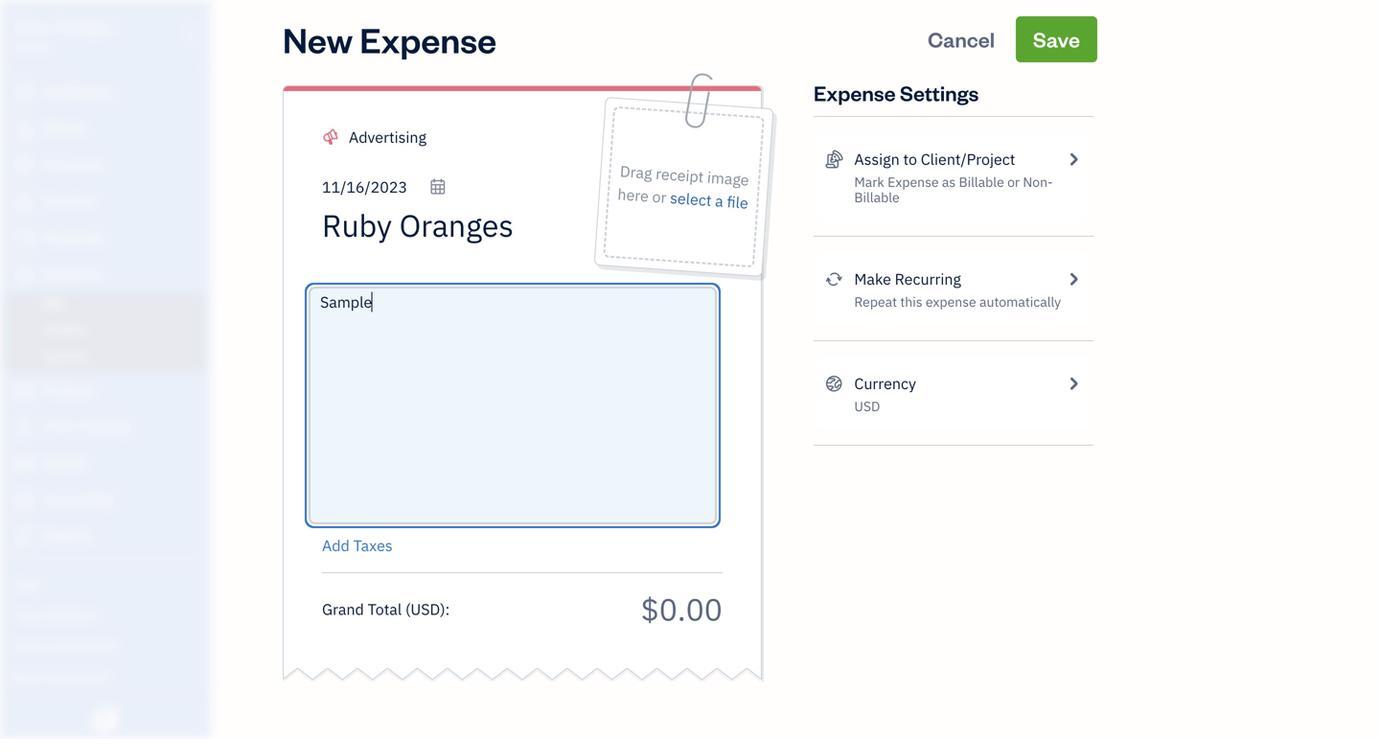 Task type: locate. For each thing, give the bounding box(es) containing it.
or right "here"
[[652, 186, 667, 207]]

2 chevronright image from the top
[[1065, 372, 1082, 395]]

expense
[[926, 293, 976, 311]]

1 horizontal spatial or
[[1007, 173, 1020, 191]]

or inside mark expense as billable or non- billable
[[1007, 173, 1020, 191]]

billable down assign
[[854, 188, 900, 206]]

mark expense as billable or non- billable
[[854, 173, 1053, 206]]

Category text field
[[349, 126, 513, 149]]

or left non-
[[1007, 173, 1020, 191]]

expense settings
[[814, 79, 979, 106]]

bank connections image
[[14, 668, 205, 683]]

billable down client/project
[[959, 173, 1004, 191]]

or inside drag receipt image here or
[[652, 186, 667, 207]]

repeat
[[854, 293, 897, 311]]

items and services image
[[14, 637, 205, 653]]

ruby
[[15, 17, 51, 37]]

0 vertical spatial chevronright image
[[1065, 148, 1082, 171]]

0 vertical spatial expense
[[360, 16, 497, 62]]

expense inside mark expense as billable or non- billable
[[888, 173, 939, 191]]

1 vertical spatial chevronright image
[[1065, 372, 1082, 395]]

chevronright image
[[1065, 148, 1082, 171], [1065, 372, 1082, 395]]

save
[[1033, 25, 1080, 53]]

usd
[[854, 397, 880, 415], [411, 599, 440, 619]]

chevronright image for currency
[[1065, 372, 1082, 395]]

to
[[903, 149, 917, 169]]

Merchant text field
[[322, 206, 584, 244]]

(
[[405, 599, 411, 619]]

oranges
[[55, 17, 113, 37]]

currencyandlanguage image
[[825, 372, 843, 395]]

1 vertical spatial expense
[[814, 79, 896, 106]]

expense
[[360, 16, 497, 62], [814, 79, 896, 106], [888, 173, 939, 191]]

total
[[368, 599, 402, 619]]

usd right total
[[411, 599, 440, 619]]

repeat this expense automatically
[[854, 293, 1061, 311]]

1 horizontal spatial usd
[[854, 397, 880, 415]]

or
[[1007, 173, 1020, 191], [652, 186, 667, 207]]

or for mark expense as billable or non- billable
[[1007, 173, 1020, 191]]

add taxes button
[[322, 534, 393, 557]]

this
[[900, 293, 923, 311]]

cancel button
[[911, 16, 1012, 62]]

dashboard image
[[12, 83, 35, 103]]

):
[[440, 599, 450, 619]]

select
[[669, 187, 712, 210]]

0 horizontal spatial usd
[[411, 599, 440, 619]]

2 vertical spatial expense
[[888, 173, 939, 191]]

payment image
[[12, 229, 35, 248]]

billable
[[959, 173, 1004, 191], [854, 188, 900, 206]]

settings
[[900, 79, 979, 106]]

or for drag receipt image here or
[[652, 186, 667, 207]]

1 horizontal spatial billable
[[959, 173, 1004, 191]]

client image
[[12, 120, 35, 139]]

cancel
[[928, 25, 995, 53]]

1 chevronright image from the top
[[1065, 148, 1082, 171]]

usd down the currency
[[854, 397, 880, 415]]

0 horizontal spatial or
[[652, 186, 667, 207]]

money image
[[12, 454, 35, 474]]

expense for new expense
[[360, 16, 497, 62]]



Task type: describe. For each thing, give the bounding box(es) containing it.
main element
[[0, 0, 259, 739]]

0 vertical spatial usd
[[854, 397, 880, 415]]

file
[[726, 191, 749, 213]]

a
[[714, 191, 724, 211]]

grand
[[322, 599, 364, 619]]

0 horizontal spatial billable
[[854, 188, 900, 206]]

currency
[[854, 373, 916, 393]]

make recurring
[[854, 269, 961, 289]]

assign to client/project
[[854, 149, 1015, 169]]

add taxes
[[322, 535, 393, 555]]

select a file button
[[669, 186, 749, 214]]

save button
[[1016, 16, 1098, 62]]

settings image
[[14, 699, 205, 714]]

invoice image
[[12, 193, 35, 212]]

timer image
[[12, 418, 35, 437]]

taxes
[[353, 535, 393, 555]]

freshbooks image
[[90, 708, 121, 731]]

drag
[[619, 161, 653, 183]]

report image
[[12, 527, 35, 546]]

client/project
[[921, 149, 1015, 169]]

new
[[283, 16, 353, 62]]

automatically
[[980, 293, 1061, 311]]

Date in MM/DD/YYYY format text field
[[322, 177, 447, 197]]

chevronright image for assign to client/project
[[1065, 148, 1082, 171]]

select a file
[[669, 187, 749, 213]]

expensesrebilling image
[[825, 148, 843, 171]]

expense image
[[12, 266, 35, 285]]

refresh image
[[825, 267, 843, 290]]

here
[[617, 184, 649, 206]]

non-
[[1023, 173, 1053, 191]]

expense for mark expense as billable or non- billable
[[888, 173, 939, 191]]

1 vertical spatial usd
[[411, 599, 440, 619]]

chart image
[[12, 491, 35, 510]]

image
[[707, 167, 750, 190]]

estimate image
[[12, 156, 35, 175]]

as
[[942, 173, 956, 191]]

chevronright image
[[1065, 267, 1082, 290]]

make
[[854, 269, 891, 289]]

receipt
[[655, 163, 704, 187]]

project image
[[12, 381, 35, 401]]

Description text field
[[312, 290, 713, 520]]

Amount (USD) text field
[[640, 589, 723, 629]]

owner
[[15, 38, 51, 54]]

team members image
[[14, 607, 205, 622]]

new expense
[[283, 16, 497, 62]]

mark
[[854, 173, 884, 191]]

grand total ( usd ):
[[322, 599, 450, 619]]

assign
[[854, 149, 900, 169]]

recurring
[[895, 269, 961, 289]]

apps image
[[14, 576, 205, 591]]

ruby oranges owner
[[15, 17, 113, 54]]

add
[[322, 535, 350, 555]]

drag receipt image here or
[[617, 161, 750, 207]]



Task type: vqa. For each thing, say whether or not it's contained in the screenshot.
payment ICON
yes



